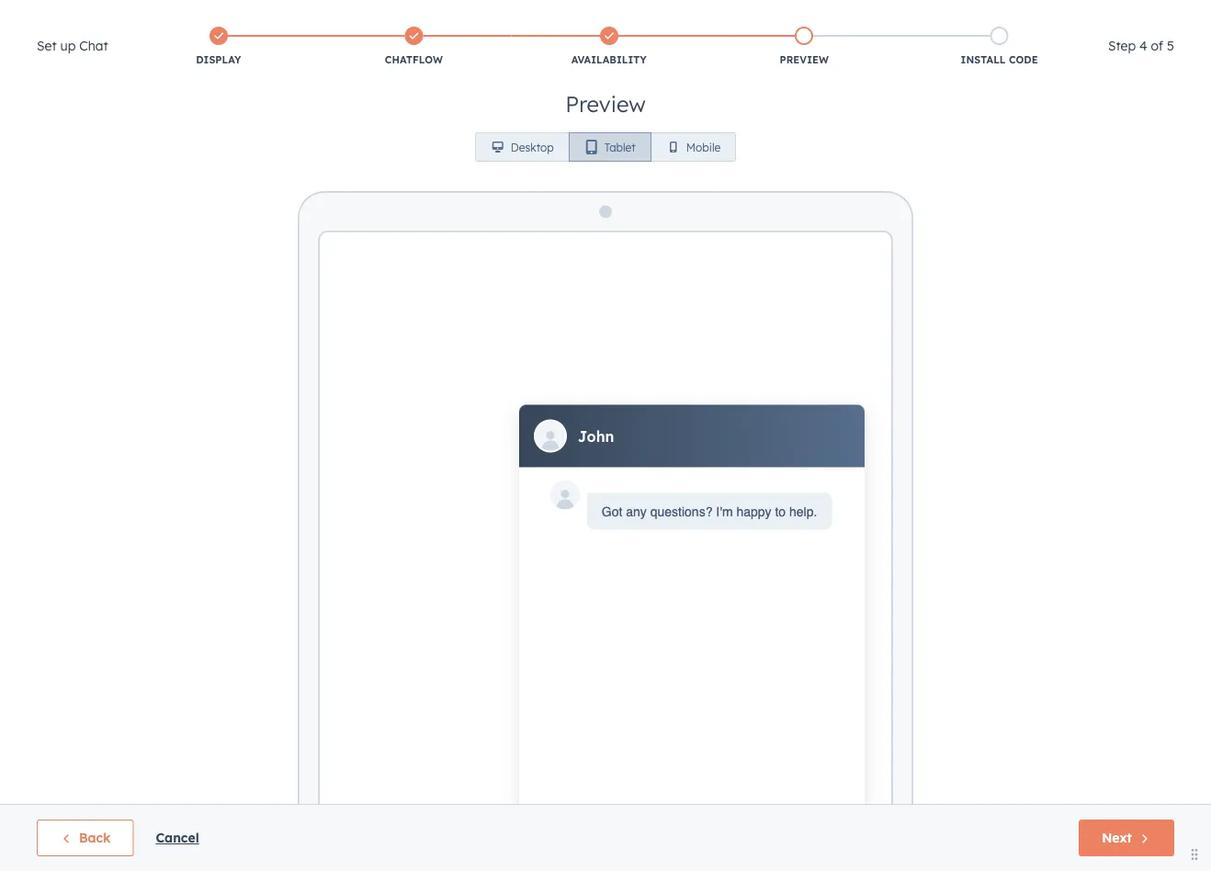 Task type: describe. For each thing, give the bounding box(es) containing it.
mobile
[[686, 140, 721, 154]]

1 vertical spatial preview
[[565, 90, 646, 118]]

tablet button
[[569, 132, 651, 162]]

2 menu item from the left
[[898, 0, 933, 29]]

5
[[1167, 38, 1174, 54]]

search button
[[1163, 39, 1195, 70]]

chatflow completed list item
[[316, 23, 511, 71]]

back
[[79, 830, 111, 846]]

desktop button
[[475, 132, 570, 162]]

step
[[1108, 38, 1136, 54]]

Search HubSpot search field
[[953, 39, 1178, 70]]

questions?
[[650, 504, 713, 519]]

1 menu item from the left
[[894, 0, 898, 29]]

step 4 of 5
[[1108, 38, 1174, 54]]

preview inside list item
[[780, 53, 829, 66]]

i'm
[[716, 504, 733, 519]]

tablet
[[604, 140, 636, 154]]

chat
[[79, 38, 108, 54]]

3 menu item from the left
[[933, 0, 975, 29]]

4
[[1139, 38, 1147, 54]]

upgrade image
[[810, 8, 826, 25]]

group containing desktop
[[475, 132, 736, 162]]

display completed list item
[[121, 23, 316, 71]]

next button
[[1079, 820, 1174, 856]]

back button
[[37, 820, 134, 856]]

install code list item
[[902, 23, 1097, 71]]



Task type: locate. For each thing, give the bounding box(es) containing it.
preview list item
[[707, 23, 902, 71]]

availability
[[571, 53, 647, 66]]

list containing display
[[121, 23, 1097, 71]]

display
[[196, 53, 241, 66]]

availability completed list item
[[511, 23, 707, 71]]

chatflow
[[385, 53, 443, 66]]

preview down upgrade icon on the right of the page
[[780, 53, 829, 66]]

set up chat
[[37, 38, 108, 54]]

0 horizontal spatial preview
[[565, 90, 646, 118]]

install code
[[961, 53, 1038, 66]]

next
[[1102, 830, 1132, 846]]

1 horizontal spatial preview
[[780, 53, 829, 66]]

any
[[626, 504, 647, 519]]

of
[[1151, 38, 1163, 54]]

john
[[578, 427, 614, 445]]

menu item
[[894, 0, 898, 29], [898, 0, 933, 29], [933, 0, 975, 29], [975, 0, 1010, 29]]

mobile button
[[650, 132, 736, 162]]

list
[[121, 23, 1097, 71]]

cancel
[[156, 830, 199, 846]]

to
[[775, 504, 786, 519]]

up
[[60, 38, 76, 54]]

got any questions? i'm happy to help.
[[602, 504, 817, 519]]

preview up tablet button
[[565, 90, 646, 118]]

got
[[602, 504, 622, 519]]

upgrade link
[[799, 0, 893, 29]]

4 menu item from the left
[[975, 0, 1010, 29]]

group
[[475, 132, 736, 162]]

0 vertical spatial preview
[[780, 53, 829, 66]]

cancel button
[[156, 827, 199, 849]]

set up chat heading
[[37, 35, 108, 57]]

install
[[961, 53, 1006, 66]]

agent says: got any questions? i'm happy to help. element
[[602, 500, 817, 522]]

help.
[[789, 504, 817, 519]]

desktop
[[511, 140, 554, 154]]

set
[[37, 38, 57, 54]]

menu
[[797, 0, 1189, 29]]

search image
[[1173, 48, 1185, 61]]

code
[[1009, 53, 1038, 66]]

happy
[[736, 504, 772, 519]]

preview
[[780, 53, 829, 66], [565, 90, 646, 118]]



Task type: vqa. For each thing, say whether or not it's contained in the screenshot.
Preview
yes



